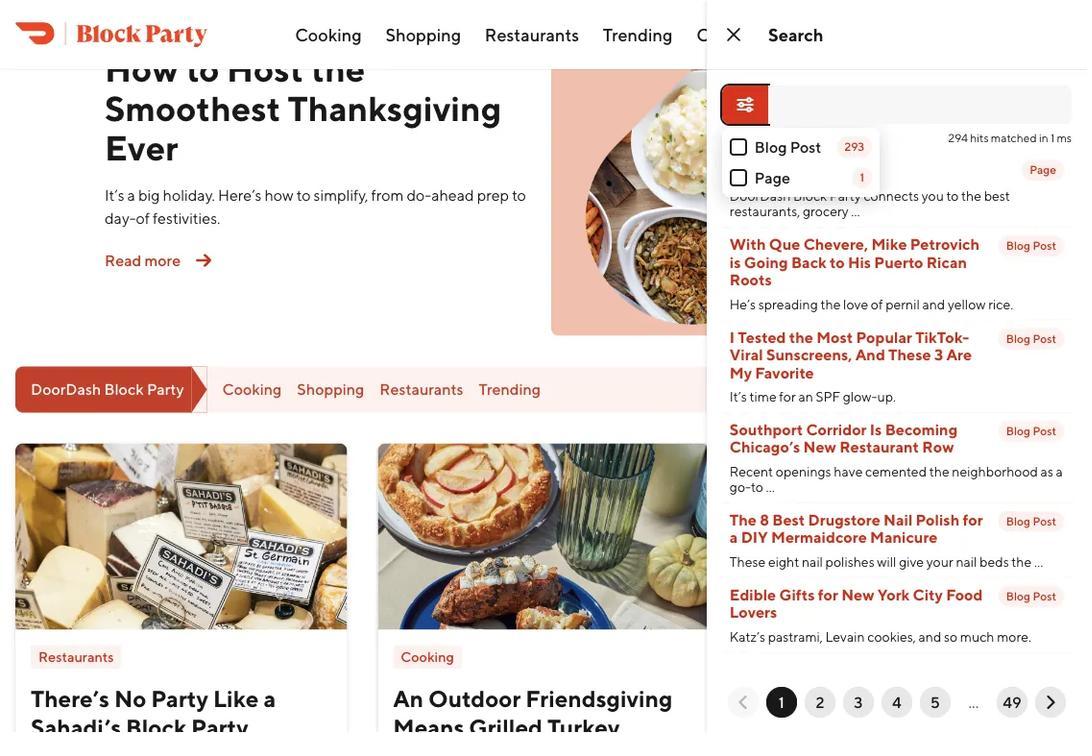 Task type: describe. For each thing, give the bounding box(es) containing it.
feast
[[925, 685, 984, 713]]

8
[[760, 510, 770, 529]]

it's a big holiday. here's how to simplify, from do-ahead prep to day-of festivities.
[[105, 186, 526, 228]]

an
[[799, 388, 814, 404]]

with que chevere, mike petrovich is going back to his puerto rican roots link
[[730, 235, 991, 289]]

3 inside i tested the most popular tiktok- viral sunscreens, and these 3 are my favorite
[[935, 345, 944, 364]]

rican
[[927, 253, 968, 271]]

shopping for the rightmost shopping link
[[386, 24, 461, 45]]

the inside i tested the most popular tiktok- viral sunscreens, and these 3 are my favorite
[[790, 328, 814, 346]]

chevere,
[[804, 235, 869, 253]]

1 vertical spatial 1
[[860, 171, 865, 184]]

… for southport corridor is becoming chicago's new restaurant row
[[766, 479, 775, 495]]

shopping for the bottom shopping link
[[297, 381, 364, 399]]

1 vertical spatial restaurants
[[380, 381, 464, 399]]

grocery
[[803, 203, 849, 219]]

he's
[[730, 296, 756, 312]]

a inside the 8 best drugstore nail polish for a diy mermaidcore manicure
[[730, 528, 738, 546]]

block for doordash block party connects you to the best restaurants, grocery …
[[794, 188, 828, 204]]

read more
[[105, 252, 181, 270]]

the inside recent openings have cemented the neighborhood as a go-to …
[[930, 463, 950, 479]]

thanksgiving inside the how to host the smoothest thanksgiving ever
[[288, 88, 502, 129]]

4
[[893, 693, 902, 712]]

blog for southport corridor is becoming chicago's new restaurant row
[[1007, 424, 1031, 437]]

2 horizontal spatial trending
[[603, 24, 673, 45]]

1 vertical spatial shopping link
[[297, 381, 364, 399]]

polishes
[[826, 554, 875, 569]]

host
[[227, 48, 304, 89]]

friendsgiving
[[526, 685, 673, 713]]

less
[[756, 714, 804, 733]]

tiktok-
[[916, 328, 970, 346]]

cxblog dd sahadis lead image
[[15, 444, 347, 630]]

5
[[931, 693, 941, 712]]

back
[[792, 253, 827, 271]]

chicago's
[[730, 438, 801, 456]]

rice.
[[989, 296, 1014, 312]]

is
[[870, 420, 882, 438]]

edible gifts for new york city food lovers link
[[730, 585, 991, 621]]

it's for it's a big holiday. here's how to simplify, from do-ahead prep to day-of festivities.
[[105, 186, 124, 205]]

to inside recent openings have cemented the neighborhood as a go-to …
[[751, 479, 764, 495]]

blog post up about block party link
[[755, 138, 822, 156]]

the 8 best drugstore nail polish for a diy mermaidcore manicure
[[730, 510, 984, 546]]

are
[[947, 345, 973, 364]]

i
[[730, 328, 735, 346]]

blog post for the 8 best drugstore nail polish for a diy mermaidcore manicure
[[1007, 514, 1057, 528]]

most
[[817, 328, 854, 346]]

beds
[[980, 554, 1010, 569]]

festivities.
[[153, 210, 220, 228]]

… for about block party
[[852, 203, 861, 219]]

prep
[[477, 186, 509, 205]]

party for doordash block party connects you to the best restaurants, grocery …
[[830, 188, 862, 204]]

49
[[1003, 693, 1022, 712]]

doordash block party
[[31, 381, 184, 399]]

with que chevere, mike petrovich is going back to his puerto rican roots
[[730, 235, 980, 289]]

the 8 best drugstore nail polish for a diy mermaidcore manicure link
[[730, 510, 991, 546]]

more
[[145, 252, 181, 270]]

1 nail from the left
[[802, 554, 823, 569]]

post for edible gifts for new york city food lovers
[[1033, 589, 1057, 603]]

restaurants link for the rightmost shopping link
[[485, 16, 579, 53]]

you
[[922, 188, 944, 204]]

2 button
[[805, 687, 836, 718]]

recent openings have cemented the neighborhood as a go-to …
[[730, 463, 1064, 495]]

stressful
[[808, 714, 903, 733]]

2 horizontal spatial restaurants
[[485, 24, 579, 45]]

about block party link
[[730, 159, 860, 177]]

and for just
[[908, 714, 948, 733]]

blog for edible gifts for new york city food lovers
[[1007, 589, 1031, 603]]

the left love
[[821, 296, 841, 312]]

restaurant
[[840, 438, 920, 456]]

favorite
[[756, 363, 815, 381]]

2 vertical spatial restaurants
[[38, 649, 114, 665]]

pastrami,
[[768, 628, 823, 644]]

0 horizontal spatial restaurants link
[[31, 646, 122, 669]]

puerto
[[875, 253, 924, 271]]

cxblog dd thanksgiving outside lead image
[[378, 444, 710, 630]]

katz's
[[730, 628, 766, 644]]

about
[[730, 159, 775, 177]]

with
[[730, 235, 766, 253]]

southport corridor is becoming chicago's new restaurant row
[[730, 420, 958, 456]]

your
[[927, 554, 954, 569]]

spf
[[816, 388, 841, 404]]

up.
[[878, 388, 897, 404]]

cxblog dd thanksgiving tips lead image
[[552, 0, 983, 336]]

levain
[[826, 628, 865, 644]]

lovers
[[730, 603, 778, 621]]

ahead
[[432, 186, 474, 205]]

so
[[945, 628, 958, 644]]

2 nail from the left
[[956, 554, 978, 569]]

...
[[969, 693, 980, 712]]

big
[[138, 186, 160, 205]]

4 button
[[882, 687, 913, 718]]

sunscreens,
[[767, 345, 853, 364]]

a inside recent openings have cemented the neighborhood as a go-to …
[[1057, 463, 1064, 479]]

block for about block party
[[779, 159, 819, 177]]

grilled
[[469, 714, 543, 733]]

filters button
[[722, 86, 769, 124]]

edible
[[730, 585, 777, 604]]

manicure
[[871, 528, 938, 546]]

as
[[1041, 463, 1054, 479]]

trending link for the rightmost shopping link
[[603, 16, 673, 53]]

do-
[[407, 186, 432, 205]]

neighborhood
[[953, 463, 1039, 479]]

cookies,
[[868, 628, 917, 644]]

cemented
[[866, 463, 927, 479]]

2 horizontal spatial 1
[[1051, 131, 1055, 145]]

mike
[[872, 235, 908, 253]]

here's
[[218, 186, 262, 205]]

1 horizontal spatial shopping link
[[386, 16, 461, 53]]

blog for with que chevere, mike petrovich is going back to his puerto rican roots
[[1007, 239, 1031, 252]]

southport corridor is becoming chicago's new restaurant row link
[[730, 420, 991, 456]]

a
[[756, 685, 773, 713]]

i tested the most popular tiktok- viral sunscreens, and these 3 are my favorite link
[[730, 328, 991, 381]]

1 vertical spatial these
[[730, 554, 766, 569]]

post for i tested the most popular tiktok- viral sunscreens, and these 3 are my favorite
[[1033, 331, 1057, 345]]

gifts
[[780, 585, 815, 604]]

outdoor
[[429, 685, 521, 713]]

an
[[393, 685, 424, 713]]

blog for the 8 best drugstore nail polish for a diy mermaidcore manicure
[[1007, 514, 1031, 528]]



Task type: vqa. For each thing, say whether or not it's contained in the screenshot.
the Roots
yes



Task type: locate. For each thing, give the bounding box(es) containing it.
glow-
[[843, 388, 878, 404]]

1 horizontal spatial doordash
[[730, 188, 791, 204]]

… right go-
[[766, 479, 775, 495]]

hits
[[971, 131, 989, 145]]

page down the in at the top of page
[[1030, 163, 1057, 177]]

openings
[[776, 463, 832, 479]]

love
[[844, 296, 869, 312]]

blog post
[[755, 138, 822, 156], [1007, 239, 1057, 252], [1007, 331, 1057, 345], [1007, 424, 1057, 437], [1007, 514, 1057, 528], [1007, 589, 1057, 603]]

… inside doordash block party connects you to the best restaurants, grocery …
[[852, 203, 861, 219]]

Blog Post checkbox
[[730, 138, 747, 156]]

0 horizontal spatial thanksgiving
[[288, 88, 502, 129]]

becoming
[[886, 420, 958, 438]]

for inside edible gifts for new york city food lovers
[[818, 585, 839, 604]]

his
[[848, 253, 872, 271]]

3 inside "3" button
[[855, 693, 863, 712]]

blog post for i tested the most popular tiktok- viral sunscreens, and these 3 are my favorite
[[1007, 331, 1057, 345]]

a right "as"
[[1057, 463, 1064, 479]]

0 vertical spatial new
[[804, 438, 837, 456]]

it's for it's time for an spf glow-up.
[[730, 388, 747, 404]]

food
[[947, 585, 983, 604]]

viral
[[730, 345, 764, 364]]

doordash for doordash block party connects you to the best restaurants, grocery …
[[730, 188, 791, 204]]

1 up doordash block party connects you to the best restaurants, grocery …
[[860, 171, 865, 184]]

0 vertical spatial shopping
[[386, 24, 461, 45]]

0 horizontal spatial shopping
[[297, 381, 364, 399]]

1 inside button
[[779, 693, 785, 712]]

more.
[[998, 628, 1032, 644]]

1 horizontal spatial restaurants link
[[380, 381, 464, 399]]

of inside it's a big holiday. here's how to simplify, from do-ahead prep to day-of festivities.
[[136, 210, 150, 228]]

for for edible gifts for new york city food lovers
[[818, 585, 839, 604]]

the inside doordash block party connects you to the best restaurants, grocery …
[[962, 188, 982, 204]]

… right beds
[[1035, 554, 1044, 569]]

page right page option
[[755, 169, 791, 187]]

block inside doordash block party link
[[104, 381, 144, 399]]

doordash for doordash block party
[[31, 381, 101, 399]]

2 horizontal spatial restaurants link
[[485, 16, 579, 53]]

there's
[[31, 685, 110, 713]]

blog up beds
[[1007, 514, 1031, 528]]

0 vertical spatial of
[[136, 210, 150, 228]]

1 vertical spatial restaurants link
[[380, 381, 464, 399]]

blog post down "as"
[[1007, 514, 1057, 528]]

matched
[[991, 131, 1037, 145]]

0 horizontal spatial nail
[[802, 554, 823, 569]]

the right beds
[[1012, 554, 1032, 569]]

of right love
[[871, 296, 884, 312]]

block for doordash block party
[[104, 381, 144, 399]]

the left best
[[962, 188, 982, 204]]

these down diy
[[730, 554, 766, 569]]

and right the pernil
[[923, 296, 946, 312]]

1 horizontal spatial it's
[[730, 388, 747, 404]]

petrovich
[[911, 235, 980, 253]]

0 horizontal spatial trending
[[112, 14, 168, 30]]

blog post up "as"
[[1007, 424, 1057, 437]]

new
[[804, 438, 837, 456], [842, 585, 875, 604]]

49 button
[[997, 687, 1028, 718]]

row
[[923, 438, 955, 456]]

blog post for southport corridor is becoming chicago's new restaurant row
[[1007, 424, 1057, 437]]

1 vertical spatial new
[[842, 585, 875, 604]]

cxblog dd thanksgiving mbz lead image
[[741, 444, 1072, 630]]

1 horizontal spatial trending link
[[479, 381, 541, 399]]

go to previous page image
[[732, 691, 755, 714]]

0 vertical spatial restaurants link
[[485, 16, 579, 53]]

day-
[[105, 210, 136, 228]]

0 vertical spatial and
[[923, 296, 946, 312]]

a inside there's no party like a sahadi's block party
[[264, 685, 276, 713]]

these inside i tested the most popular tiktok- viral sunscreens, and these 3 are my favorite
[[889, 345, 932, 364]]

1 right the in at the top of page
[[1051, 131, 1055, 145]]

the
[[311, 48, 365, 89], [962, 188, 982, 204], [821, 296, 841, 312], [790, 328, 814, 346], [930, 463, 950, 479], [1012, 554, 1032, 569]]

pernil
[[886, 296, 920, 312]]

new inside southport corridor is becoming chicago's new restaurant row
[[804, 438, 837, 456]]

restaurants
[[485, 24, 579, 45], [380, 381, 464, 399], [38, 649, 114, 665]]

party for about block party
[[822, 159, 860, 177]]

0 horizontal spatial of
[[136, 210, 150, 228]]

1 vertical spatial thanksgiving
[[777, 685, 920, 713]]

for
[[780, 388, 796, 404], [963, 510, 984, 529], [818, 585, 839, 604]]

blog down rice.
[[1007, 331, 1031, 345]]

1 vertical spatial …
[[766, 479, 775, 495]]

blog up neighborhood
[[1007, 424, 1031, 437]]

post for southport corridor is becoming chicago's new restaurant row
[[1033, 424, 1057, 437]]

how
[[265, 186, 294, 205]]

1 vertical spatial and
[[919, 628, 942, 644]]

doordash inside doordash block party link
[[31, 381, 101, 399]]

3 left are
[[935, 345, 944, 364]]

just
[[953, 714, 998, 733]]

restaurants link
[[485, 16, 579, 53], [380, 381, 464, 399], [31, 646, 122, 669]]

to inside the how to host the smoothest thanksgiving ever
[[186, 48, 220, 89]]

in
[[1040, 131, 1049, 145]]

0 vertical spatial doordash
[[730, 188, 791, 204]]

0 horizontal spatial these
[[730, 554, 766, 569]]

0 horizontal spatial trending link
[[105, 10, 176, 34]]

1 horizontal spatial new
[[842, 585, 875, 604]]

thanksgiving up stressful
[[777, 685, 920, 713]]

blog post down best
[[1007, 239, 1057, 252]]

new down polishes on the right of the page
[[842, 585, 875, 604]]

blog post down rice.
[[1007, 331, 1057, 345]]

it's up day-
[[105, 186, 124, 205]]

294 hits matched in 1 ms
[[949, 131, 1072, 145]]

1 vertical spatial shopping
[[297, 381, 364, 399]]

ever
[[105, 128, 178, 169]]

these right 'and'
[[889, 345, 932, 364]]

will
[[878, 554, 897, 569]]

to inside with que chevere, mike petrovich is going back to his puerto rican roots
[[830, 253, 845, 271]]

it's
[[105, 186, 124, 205], [730, 388, 747, 404]]

1 horizontal spatial thanksgiving
[[777, 685, 920, 713]]

nail right your
[[956, 554, 978, 569]]

1 horizontal spatial restaurants
[[380, 381, 464, 399]]

2 vertical spatial 1
[[779, 693, 785, 712]]

1 horizontal spatial …
[[852, 203, 861, 219]]

and down 5
[[908, 714, 948, 733]]

1 right a
[[779, 693, 785, 712]]

blog up about
[[755, 138, 787, 156]]

popular
[[857, 328, 913, 346]]

simplify,
[[314, 186, 369, 205]]

0 vertical spatial restaurants
[[485, 24, 579, 45]]

page for doordash block party connects you to the best restaurants, grocery …
[[1030, 163, 1057, 177]]

0 vertical spatial shopping link
[[386, 16, 461, 53]]

1 vertical spatial 3
[[855, 693, 863, 712]]

trending link for the bottom shopping link
[[479, 381, 541, 399]]

2 horizontal spatial trending link
[[603, 16, 673, 53]]

go-
[[730, 479, 751, 495]]

and
[[923, 296, 946, 312], [919, 628, 942, 644], [908, 714, 948, 733]]

0 vertical spatial thanksgiving
[[288, 88, 502, 129]]

0 horizontal spatial for
[[780, 388, 796, 404]]

1 vertical spatial of
[[871, 296, 884, 312]]

0 vertical spatial 1
[[1051, 131, 1055, 145]]

york
[[878, 585, 910, 604]]

1 vertical spatial doordash
[[31, 381, 101, 399]]

blog post for edible gifts for new york city food lovers
[[1007, 589, 1057, 603]]

restaurants link for the bottom shopping link
[[380, 381, 464, 399]]

0 vertical spatial for
[[780, 388, 796, 404]]

roots
[[730, 270, 772, 289]]

1 horizontal spatial nail
[[956, 554, 978, 569]]

1 vertical spatial for
[[963, 510, 984, 529]]

0 horizontal spatial restaurants
[[38, 649, 114, 665]]

means
[[393, 714, 464, 733]]

blog down best
[[1007, 239, 1031, 252]]

que
[[770, 235, 801, 253]]

1 vertical spatial it's
[[730, 388, 747, 404]]

… right the grocery
[[852, 203, 861, 219]]

a left big
[[127, 186, 135, 205]]

how
[[105, 48, 179, 89]]

doordash blog image
[[15, 22, 208, 47]]

the left "most" at top right
[[790, 328, 814, 346]]

2 vertical spatial for
[[818, 585, 839, 604]]

no
[[114, 685, 146, 713]]

0 horizontal spatial new
[[804, 438, 837, 456]]

the down row
[[930, 463, 950, 479]]

0 vertical spatial 3
[[935, 345, 944, 364]]

3
[[935, 345, 944, 364], [855, 693, 863, 712]]

2 horizontal spatial for
[[963, 510, 984, 529]]

2 horizontal spatial …
[[1035, 554, 1044, 569]]

0 horizontal spatial page
[[755, 169, 791, 187]]

…
[[852, 203, 861, 219], [766, 479, 775, 495], [1035, 554, 1044, 569]]

0 horizontal spatial it's
[[105, 186, 124, 205]]

and for yellow
[[923, 296, 946, 312]]

diy
[[741, 528, 769, 546]]

1 horizontal spatial 1
[[860, 171, 865, 184]]

1 horizontal spatial these
[[889, 345, 932, 364]]

yellow
[[948, 296, 986, 312]]

blog for i tested the most popular tiktok- viral sunscreens, and these 3 are my favorite
[[1007, 331, 1031, 345]]

eight
[[769, 554, 800, 569]]

mermaidcore
[[772, 528, 867, 546]]

a right like at the left of page
[[264, 685, 276, 713]]

party for there's no party like a sahadi's block party
[[151, 685, 209, 713]]

arrow right image
[[188, 246, 219, 276]]

blog post up more.
[[1007, 589, 1057, 603]]

0 vertical spatial …
[[852, 203, 861, 219]]

0 vertical spatial these
[[889, 345, 932, 364]]

he's spreading the love of pernil and yellow rice.
[[730, 296, 1014, 312]]

for right polish
[[963, 510, 984, 529]]

it's inside it's a big holiday. here's how to simplify, from do-ahead prep to day-of festivities.
[[105, 186, 124, 205]]

1 horizontal spatial page
[[1030, 163, 1057, 177]]

have
[[834, 463, 863, 479]]

block inside there's no party like a sahadi's block party
[[126, 714, 187, 733]]

ms
[[1057, 131, 1072, 145]]

for left an
[[780, 388, 796, 404]]

there's no party like a sahadi's block party
[[31, 685, 276, 733]]

2 vertical spatial restaurants link
[[31, 646, 122, 669]]

block
[[779, 159, 819, 177], [794, 188, 828, 204], [104, 381, 144, 399], [126, 714, 187, 733]]

thanksgiving up 'from'
[[288, 88, 502, 129]]

1 horizontal spatial shopping
[[386, 24, 461, 45]]

1 horizontal spatial trending
[[479, 381, 541, 399]]

cities
[[697, 24, 742, 45]]

the inside the how to host the smoothest thanksgiving ever
[[311, 48, 365, 89]]

294
[[949, 131, 969, 145]]

to inside doordash block party connects you to the best restaurants, grocery …
[[947, 188, 959, 204]]

0 horizontal spatial …
[[766, 479, 775, 495]]

0 horizontal spatial 3
[[855, 693, 863, 712]]

blog post for with que chevere, mike petrovich is going back to his puerto rican roots
[[1007, 239, 1057, 252]]

post for the 8 best drugstore nail polish for a diy mermaidcore manicure
[[1033, 514, 1057, 528]]

is
[[730, 253, 741, 271]]

go to next page image
[[1040, 691, 1063, 714]]

my
[[730, 363, 752, 381]]

i tested the most popular tiktok- viral sunscreens, and these 3 are my favorite
[[730, 328, 973, 381]]

new up openings
[[804, 438, 837, 456]]

that's
[[989, 685, 1054, 713]]

and left so
[[919, 628, 942, 644]]

new inside edible gifts for new york city food lovers
[[842, 585, 875, 604]]

katz's pastrami, levain cookies, and so much more.
[[730, 628, 1032, 644]]

1 button
[[767, 687, 797, 718]]

cooking
[[295, 24, 362, 45], [223, 381, 282, 399], [401, 649, 454, 665], [764, 649, 817, 665]]

0 horizontal spatial shopping link
[[297, 381, 364, 399]]

0 vertical spatial it's
[[105, 186, 124, 205]]

nail down mermaidcore
[[802, 554, 823, 569]]

the right the host
[[311, 48, 365, 89]]

for right gifts
[[818, 585, 839, 604]]

1 horizontal spatial 3
[[935, 345, 944, 364]]

party inside doordash block party connects you to the best restaurants, grocery …
[[830, 188, 862, 204]]

1 horizontal spatial of
[[871, 296, 884, 312]]

party for doordash block party
[[147, 381, 184, 399]]

city
[[913, 585, 943, 604]]

polish
[[916, 510, 960, 529]]

a left diy
[[730, 528, 738, 546]]

from
[[371, 186, 404, 205]]

0 horizontal spatial doordash
[[31, 381, 101, 399]]

give
[[900, 554, 924, 569]]

blog up more.
[[1007, 589, 1031, 603]]

party
[[822, 159, 860, 177], [830, 188, 862, 204], [147, 381, 184, 399], [151, 685, 209, 713], [191, 714, 249, 733]]

a
[[127, 186, 135, 205], [1057, 463, 1064, 479], [730, 528, 738, 546], [264, 685, 276, 713]]

to
[[186, 48, 220, 89], [297, 186, 311, 205], [512, 186, 526, 205], [947, 188, 959, 204], [830, 253, 845, 271], [751, 479, 764, 495]]

2 vertical spatial and
[[908, 714, 948, 733]]

recent
[[730, 463, 774, 479]]

… for the 8 best drugstore nail polish for a diy mermaidcore manicure
[[1035, 554, 1044, 569]]

block inside doordash block party connects you to the best restaurants, grocery …
[[794, 188, 828, 204]]

Page checkbox
[[730, 169, 747, 186]]

corridor
[[807, 420, 867, 438]]

doordash block party connects you to the best restaurants, grocery …
[[730, 188, 1011, 219]]

2 vertical spatial …
[[1035, 554, 1044, 569]]

going
[[744, 253, 789, 271]]

post for with que chevere, mike petrovich is going back to his puerto rican roots
[[1033, 239, 1057, 252]]

page
[[1030, 163, 1057, 177], [755, 169, 791, 187]]

of down big
[[136, 210, 150, 228]]

for inside the 8 best drugstore nail polish for a diy mermaidcore manicure
[[963, 510, 984, 529]]

page for 1
[[755, 169, 791, 187]]

thanksgiving inside a thanksgiving feast that's less stressful and just a
[[777, 685, 920, 713]]

close image
[[722, 23, 745, 46]]

these
[[889, 345, 932, 364], [730, 554, 766, 569]]

cooking link
[[295, 16, 362, 53], [223, 381, 282, 399], [393, 646, 462, 669], [756, 646, 825, 669]]

doordash inside doordash block party connects you to the best restaurants, grocery …
[[730, 188, 791, 204]]

best
[[985, 188, 1011, 204]]

3 up stressful
[[855, 693, 863, 712]]

for for it's time for an spf glow-up.
[[780, 388, 796, 404]]

it's down my
[[730, 388, 747, 404]]

0 horizontal spatial 1
[[779, 693, 785, 712]]

a inside it's a big holiday. here's how to simplify, from do-ahead prep to day-of festivities.
[[127, 186, 135, 205]]

and inside a thanksgiving feast that's less stressful and just a
[[908, 714, 948, 733]]

filters image
[[734, 93, 757, 116]]

… inside recent openings have cemented the neighborhood as a go-to …
[[766, 479, 775, 495]]

1 horizontal spatial for
[[818, 585, 839, 604]]



